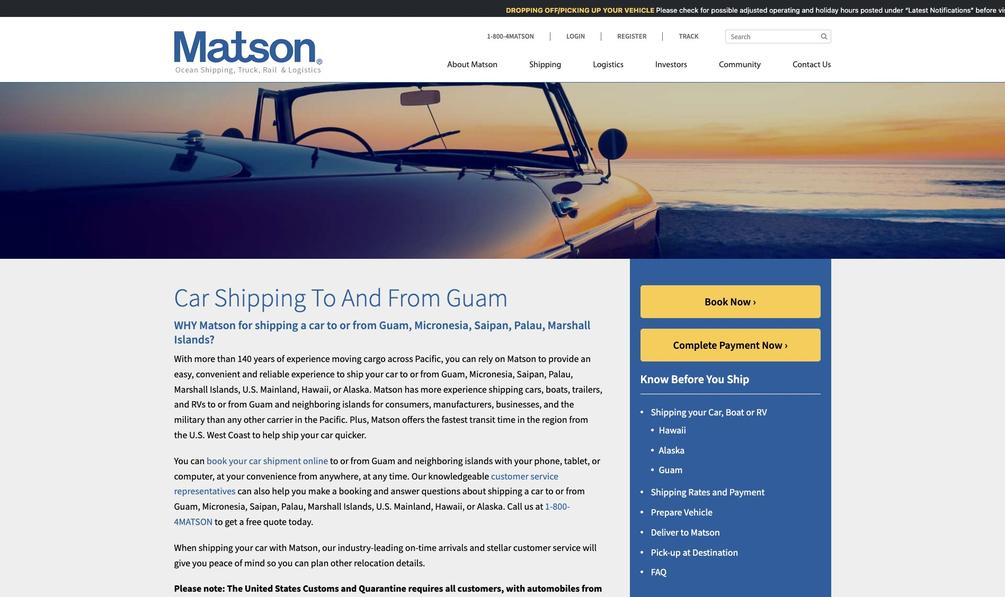 Task type: locate. For each thing, give the bounding box(es) containing it.
any up the coast
[[227, 414, 242, 426]]

1 horizontal spatial 1-
[[545, 501, 553, 513]]

neighboring up the pacific.
[[292, 399, 340, 411]]

0 horizontal spatial hawaii,
[[302, 383, 331, 396]]

1 vertical spatial islands,
[[344, 501, 374, 513]]

1 vertical spatial please
[[174, 583, 202, 595]]

prepare
[[651, 507, 682, 519]]

mainland, down answer
[[394, 501, 433, 513]]

palau, inside with more than 140 years of experience moving cargo across pacific, you can rely on matson to provide an easy, convenient and reliable experience to ship your car to or from guam, micronesia, saipan, palau, marshall islands, u.s. mainland, hawaii, or alaska. matson has more experience shipping cars, boats, trailers, and rvs to or from guam and neighboring islands for consumers, manufacturers, businesses, and the military than any other carrier in the pacific. plus, matson offers the fastest transit time in the region from the u.s. west coast to help ship your car quicker.
[[549, 368, 573, 380]]

with inside to or from guam and neighboring islands with your phone, tablet, or computer, at your convenience from anywhere, at any time. our knowledgeable
[[495, 455, 513, 467]]

2 vertical spatial u.s.
[[376, 501, 392, 513]]

other up the coast
[[244, 414, 265, 426]]

1 vertical spatial time
[[418, 542, 437, 554]]

800-
[[493, 32, 506, 41], [553, 501, 570, 513]]

1 vertical spatial 4matson
[[174, 516, 213, 528]]

experience
[[287, 353, 330, 365], [291, 368, 335, 380], [443, 383, 487, 396]]

palau,
[[514, 318, 545, 333], [549, 368, 573, 380], [281, 501, 306, 513]]

the
[[561, 399, 574, 411], [304, 414, 318, 426], [427, 414, 440, 426], [527, 414, 540, 426], [174, 429, 187, 441]]

shipping inside shipping link
[[530, 61, 561, 69]]

1 horizontal spatial mainland,
[[394, 501, 433, 513]]

quarantine
[[359, 583, 406, 595]]

and right rates
[[712, 487, 728, 499]]

more up "convenient"
[[194, 353, 215, 365]]

the
[[227, 583, 243, 595]]

customer service representatives link
[[174, 470, 559, 498]]

1 horizontal spatial ship
[[347, 368, 364, 380]]

u.s.
[[242, 383, 258, 396], [189, 429, 205, 441], [376, 501, 392, 513]]

time inside when shipping your car with matson, our industry-leading on-time arrivals and stellar customer service will give you peace of mind so you can plan other relocation details.
[[418, 542, 437, 554]]

0 horizontal spatial more
[[194, 353, 215, 365]]

mainland, down reliable
[[260, 383, 300, 396]]

across
[[388, 353, 413, 365]]

about
[[462, 486, 486, 498]]

car
[[174, 282, 209, 314]]

in right 'carrier'
[[295, 414, 303, 426]]

0 horizontal spatial 800-
[[493, 32, 506, 41]]

0 horizontal spatial time
[[418, 542, 437, 554]]

islands, down the booking
[[344, 501, 374, 513]]

matson right why
[[199, 318, 236, 333]]

holiday
[[814, 6, 837, 14]]

faq
[[651, 567, 667, 579]]

and inside can also help you make a booking and answer questions about shipping a car to or from guam, micronesia, saipan, palau, marshall islands, u.s. mainland, hawaii, or alaska. call us at
[[374, 486, 389, 498]]

islands up knowledgeable
[[465, 455, 493, 467]]

140
[[238, 353, 252, 365]]

can also help you make a booking and answer questions about shipping a car to or from guam, micronesia, saipan, palau, marshall islands, u.s. mainland, hawaii, or alaska. call us at
[[174, 486, 585, 513]]

a right get
[[239, 516, 244, 528]]

when shipping your car with matson, our industry-leading on-time arrivals and stellar customer service will give you peace of mind so you can plan other relocation details.
[[174, 542, 597, 569]]

saipan, inside can also help you make a booking and answer questions about shipping a car to or from guam, micronesia, saipan, palau, marshall islands, u.s. mainland, hawaii, or alaska. call us at
[[250, 501, 279, 513]]

phone,
[[534, 455, 562, 467]]

0 horizontal spatial islands,
[[210, 383, 241, 396]]

0 vertical spatial islands,
[[210, 383, 241, 396]]

car down to on the left of page
[[309, 318, 325, 333]]

before
[[974, 6, 995, 14]]

boat
[[726, 406, 744, 419]]

with right customers,
[[506, 583, 525, 595]]

1 vertical spatial experience
[[291, 368, 335, 380]]

saipan,
[[474, 318, 512, 333], [517, 368, 547, 380], [250, 501, 279, 513]]

you inside can also help you make a booking and answer questions about shipping a car to or from guam, micronesia, saipan, palau, marshall islands, u.s. mainland, hawaii, or alaska. call us at
[[292, 486, 306, 498]]

with inside when shipping your car with matson, our industry-leading on-time arrivals and stellar customer service will give you peace of mind so you can plan other relocation details.
[[269, 542, 287, 554]]

1 horizontal spatial of
[[277, 353, 285, 365]]

the down boats, at the bottom
[[561, 399, 574, 411]]

now › inside complete payment now › link
[[762, 338, 788, 352]]

experience up manufacturers,
[[443, 383, 487, 396]]

service down phone,
[[531, 470, 559, 483]]

2 horizontal spatial marshall
[[548, 318, 591, 333]]

vis
[[997, 6, 1005, 14]]

from inside the why matson for shipping a car to or from guam, micronesia, saipan, palau, marshall islands?
[[353, 318, 377, 333]]

knowledgeable
[[428, 470, 489, 483]]

guam, inside with more than 140 years of experience moving cargo across pacific, you can rely on matson to provide an easy, convenient and reliable experience to ship your car to or from guam, micronesia, saipan, palau, marshall islands, u.s. mainland, hawaii, or alaska. matson has more experience shipping cars, boats, trailers, and rvs to or from guam and neighboring islands for consumers, manufacturers, businesses, and the military than any other carrier in the pacific. plus, matson offers the fastest transit time in the region from the u.s. west coast to help ship your car quicker.
[[441, 368, 468, 380]]

marshall inside with more than 140 years of experience moving cargo across pacific, you can rely on matson to provide an easy, convenient and reliable experience to ship your car to or from guam, micronesia, saipan, palau, marshall islands, u.s. mainland, hawaii, or alaska. matson has more experience shipping cars, boats, trailers, and rvs to or from guam and neighboring islands for consumers, manufacturers, businesses, and the military than any other carrier in the pacific. plus, matson offers the fastest transit time in the region from the u.s. west coast to help ship your car quicker.
[[174, 383, 208, 396]]

trailers,
[[572, 383, 603, 396]]

an
[[581, 353, 591, 365]]

1 vertical spatial 800-
[[553, 501, 570, 513]]

or up the pacific.
[[333, 383, 342, 396]]

payment up ship on the right of the page
[[719, 338, 760, 352]]

guam, inside the why matson for shipping a car to or from guam, micronesia, saipan, palau, marshall islands?
[[379, 318, 412, 333]]

shipping
[[255, 318, 298, 333], [489, 383, 523, 396], [488, 486, 523, 498], [199, 542, 233, 554]]

1 vertical spatial for
[[238, 318, 253, 333]]

you
[[445, 353, 460, 365], [292, 486, 306, 498], [192, 557, 207, 569], [278, 557, 293, 569]]

2 horizontal spatial palau,
[[549, 368, 573, 380]]

marshall up the provide
[[548, 318, 591, 333]]

can up computer,
[[191, 455, 205, 467]]

0 horizontal spatial other
[[244, 414, 265, 426]]

0 vertical spatial palau,
[[514, 318, 545, 333]]

customer up call
[[491, 470, 529, 483]]

with
[[174, 353, 192, 365]]

posted
[[859, 6, 881, 14]]

with inside 'please note: the united states customs and quarantine requires all customers, with automobiles from'
[[506, 583, 525, 595]]

4matson inside 1-800- 4matson
[[174, 516, 213, 528]]

ship down 'carrier'
[[282, 429, 299, 441]]

guam, down from
[[379, 318, 412, 333]]

0 horizontal spatial mainland,
[[260, 383, 300, 396]]

can down 'matson,'
[[295, 557, 309, 569]]

1 horizontal spatial hawaii,
[[435, 501, 465, 513]]

with left phone,
[[495, 455, 513, 467]]

1 horizontal spatial you
[[707, 372, 725, 387]]

None search field
[[725, 30, 831, 43]]

saipan, up to get a free quote today.
[[250, 501, 279, 513]]

0 vertical spatial mainland,
[[260, 383, 300, 396]]

note:
[[203, 583, 225, 595]]

u.s. down 140
[[242, 383, 258, 396]]

car up mind
[[255, 542, 267, 554]]

1 vertical spatial alaska.
[[477, 501, 505, 513]]

or right tablet,
[[592, 455, 601, 467]]

quicker.
[[335, 429, 367, 441]]

0 horizontal spatial ship
[[282, 429, 299, 441]]

a down car shipping to and from guam
[[301, 318, 307, 333]]

1 horizontal spatial saipan,
[[474, 318, 512, 333]]

track link
[[663, 32, 699, 41]]

car inside the why matson for shipping a car to or from guam, micronesia, saipan, palau, marshall islands?
[[309, 318, 325, 333]]

1 in from the left
[[295, 414, 303, 426]]

ship down moving
[[347, 368, 364, 380]]

representatives
[[174, 486, 236, 498]]

at right 'us'
[[535, 501, 543, 513]]

0 vertical spatial marshall
[[548, 318, 591, 333]]

neighboring
[[292, 399, 340, 411], [415, 455, 463, 467]]

micronesia, up get
[[202, 501, 248, 513]]

1 horizontal spatial u.s.
[[242, 383, 258, 396]]

help down convenience
[[272, 486, 290, 498]]

alaska.
[[343, 383, 372, 396], [477, 501, 505, 513]]

now › inside book now › link
[[730, 295, 756, 308]]

operating
[[768, 6, 799, 14]]

1 vertical spatial more
[[421, 383, 442, 396]]

of left mind
[[234, 557, 242, 569]]

0 vertical spatial alaska.
[[343, 383, 372, 396]]

prepare vehicle link
[[651, 507, 713, 519]]

0 vertical spatial 800-
[[493, 32, 506, 41]]

and left stellar
[[470, 542, 485, 554]]

1 horizontal spatial time
[[497, 414, 516, 426]]

0 vertical spatial any
[[227, 414, 242, 426]]

0 vertical spatial now ›
[[730, 295, 756, 308]]

customers,
[[458, 583, 504, 595]]

with
[[495, 455, 513, 467], [269, 542, 287, 554], [506, 583, 525, 595]]

any
[[227, 414, 242, 426], [373, 470, 387, 483]]

4matson up when
[[174, 516, 213, 528]]

0 horizontal spatial of
[[234, 557, 242, 569]]

for right check
[[699, 6, 708, 14]]

1 vertical spatial service
[[553, 542, 581, 554]]

to inside can also help you make a booking and answer questions about shipping a car to or from guam, micronesia, saipan, palau, marshall islands, u.s. mainland, hawaii, or alaska. call us at
[[545, 486, 554, 498]]

1 vertical spatial hawaii,
[[435, 501, 465, 513]]

help inside can also help you make a booking and answer questions about shipping a car to or from guam, micronesia, saipan, palau, marshall islands, u.s. mainland, hawaii, or alaska. call us at
[[272, 486, 290, 498]]

mainland,
[[260, 383, 300, 396], [394, 501, 433, 513]]

to down phone,
[[545, 486, 554, 498]]

matson inside top menu navigation
[[471, 61, 498, 69]]

1 horizontal spatial 800-
[[553, 501, 570, 513]]

in down businesses, on the bottom of page
[[518, 414, 525, 426]]

stellar
[[487, 542, 512, 554]]

1 horizontal spatial islands
[[465, 455, 493, 467]]

and left 'holiday' on the right top of the page
[[800, 6, 812, 14]]

us
[[822, 61, 831, 69]]

experience up reliable
[[287, 353, 330, 365]]

pick-
[[651, 547, 670, 559]]

0 horizontal spatial 1-
[[487, 32, 493, 41]]

2 vertical spatial micronesia,
[[202, 501, 248, 513]]

0 vertical spatial help
[[262, 429, 280, 441]]

palau, inside can also help you make a booking and answer questions about shipping a car to or from guam, micronesia, saipan, palau, marshall islands, u.s. mainland, hawaii, or alaska. call us at
[[281, 501, 306, 513]]

shipping up businesses, on the bottom of page
[[489, 383, 523, 396]]

before
[[671, 372, 704, 387]]

vehicle
[[623, 6, 653, 14]]

0 horizontal spatial please
[[174, 583, 202, 595]]

to right 'deliver'
[[681, 527, 689, 539]]

than up "convenient"
[[217, 353, 236, 365]]

saipan, inside the why matson for shipping a car to or from guam, micronesia, saipan, palau, marshall islands?
[[474, 318, 512, 333]]

1 vertical spatial other
[[331, 557, 352, 569]]

all
[[445, 583, 456, 595]]

time down businesses, on the bottom of page
[[497, 414, 516, 426]]

from right region
[[569, 414, 588, 426]]

guam inside to or from guam and neighboring islands with your phone, tablet, or computer, at your convenience from anywhere, at any time. our knowledgeable
[[372, 455, 395, 467]]

of right years
[[277, 353, 285, 365]]

shipping rates and payment link
[[651, 487, 765, 499]]

1 vertical spatial than
[[207, 414, 225, 426]]

2 vertical spatial for
[[372, 399, 383, 411]]

saipan, up cars,
[[517, 368, 547, 380]]

your left car,
[[689, 406, 707, 419]]

customer inside customer service representatives
[[491, 470, 529, 483]]

the down the military
[[174, 429, 187, 441]]

can
[[462, 353, 476, 365], [191, 455, 205, 467], [238, 486, 252, 498], [295, 557, 309, 569]]

micronesia, up pacific,
[[414, 318, 472, 333]]

from down online on the left of the page
[[298, 470, 318, 483]]

0 vertical spatial guam,
[[379, 318, 412, 333]]

2 vertical spatial palau,
[[281, 501, 306, 513]]

prepare vehicle
[[651, 507, 713, 519]]

micronesia, down the rely
[[469, 368, 515, 380]]

1 vertical spatial customer
[[513, 542, 551, 554]]

1 vertical spatial marshall
[[174, 383, 208, 396]]

4matson for 1-800-4matson
[[506, 32, 534, 41]]

matson right on
[[507, 353, 536, 365]]

1 horizontal spatial alaska.
[[477, 501, 505, 513]]

0 vertical spatial time
[[497, 414, 516, 426]]

800- right 'us'
[[553, 501, 570, 513]]

possible
[[710, 6, 736, 14]]

top menu navigation
[[447, 56, 831, 77]]

0 vertical spatial micronesia,
[[414, 318, 472, 333]]

1 horizontal spatial now ›
[[762, 338, 788, 352]]

know before you ship
[[640, 372, 750, 387]]

1 vertical spatial neighboring
[[415, 455, 463, 467]]

complete payment now › link
[[640, 329, 821, 362]]

get
[[225, 516, 237, 528]]

0 horizontal spatial marshall
[[174, 383, 208, 396]]

and down to or from guam and neighboring islands with your phone, tablet, or computer, at your convenience from anywhere, at any time. our knowledgeable
[[374, 486, 389, 498]]

customs
[[303, 583, 339, 595]]

up
[[670, 547, 681, 559]]

marshall inside the why matson for shipping a car to or from guam, micronesia, saipan, palau, marshall islands?
[[548, 318, 591, 333]]

from up customer service representatives
[[351, 455, 370, 467]]

1 horizontal spatial any
[[373, 470, 387, 483]]

islands inside with more than 140 years of experience moving cargo across pacific, you can rely on matson to provide an easy, convenient and reliable experience to ship your car to or from guam, micronesia, saipan, palau, marshall islands, u.s. mainland, hawaii, or alaska. matson has more experience shipping cars, boats, trailers, and rvs to or from guam and neighboring islands for consumers, manufacturers, businesses, and the military than any other carrier in the pacific. plus, matson offers the fastest transit time in the region from the u.s. west coast to help ship your car quicker.
[[342, 399, 370, 411]]

0 vertical spatial please
[[655, 6, 676, 14]]

at down book
[[217, 470, 225, 483]]

guam, down representatives
[[174, 501, 200, 513]]

to right the coast
[[252, 429, 261, 441]]

can inside can also help you make a booking and answer questions about shipping a car to or from guam, micronesia, saipan, palau, marshall islands, u.s. mainland, hawaii, or alaska. call us at
[[238, 486, 252, 498]]

1 vertical spatial now ›
[[762, 338, 788, 352]]

a right make
[[332, 486, 337, 498]]

1 vertical spatial micronesia,
[[469, 368, 515, 380]]

peace
[[209, 557, 233, 569]]

islands inside to or from guam and neighboring islands with your phone, tablet, or computer, at your convenience from anywhere, at any time. our knowledgeable
[[465, 455, 493, 467]]

1 horizontal spatial other
[[331, 557, 352, 569]]

payment
[[719, 338, 760, 352], [730, 487, 765, 499]]

1 vertical spatial with
[[269, 542, 287, 554]]

800- down 'dropping'
[[493, 32, 506, 41]]

1 vertical spatial payment
[[730, 487, 765, 499]]

1 vertical spatial guam,
[[441, 368, 468, 380]]

alaska. down about
[[477, 501, 505, 513]]

1 vertical spatial ship
[[282, 429, 299, 441]]

check
[[678, 6, 697, 14]]

about matson link
[[447, 56, 514, 77]]

customer
[[491, 470, 529, 483], [513, 542, 551, 554]]

alaska
[[659, 444, 685, 457]]

can inside with more than 140 years of experience moving cargo across pacific, you can rely on matson to provide an easy, convenient and reliable experience to ship your car to or from guam, micronesia, saipan, palau, marshall islands, u.s. mainland, hawaii, or alaska. matson has more experience shipping cars, boats, trailers, and rvs to or from guam and neighboring islands for consumers, manufacturers, businesses, and the military than any other carrier in the pacific. plus, matson offers the fastest transit time in the region from the u.s. west coast to help ship your car quicker.
[[462, 353, 476, 365]]

or up has
[[410, 368, 419, 380]]

or left 'rv'
[[746, 406, 755, 419]]

2 horizontal spatial guam,
[[441, 368, 468, 380]]

0 vertical spatial saipan,
[[474, 318, 512, 333]]

for up 140
[[238, 318, 253, 333]]

contact
[[793, 61, 821, 69]]

1 horizontal spatial neighboring
[[415, 455, 463, 467]]

guam inside with more than 140 years of experience moving cargo across pacific, you can rely on matson to provide an easy, convenient and reliable experience to ship your car to or from guam, micronesia, saipan, palau, marshall islands, u.s. mainland, hawaii, or alaska. matson has more experience shipping cars, boats, trailers, and rvs to or from guam and neighboring islands for consumers, manufacturers, businesses, and the military than any other carrier in the pacific. plus, matson offers the fastest transit time in the region from the u.s. west coast to help ship your car quicker.
[[249, 399, 273, 411]]

0 vertical spatial payment
[[719, 338, 760, 352]]

any inside to or from guam and neighboring islands with your phone, tablet, or computer, at your convenience from anywhere, at any time. our knowledgeable
[[373, 470, 387, 483]]

service inside customer service representatives
[[531, 470, 559, 483]]

800- inside 1-800- 4matson
[[553, 501, 570, 513]]

2 vertical spatial marshall
[[308, 501, 342, 513]]

relocation
[[354, 557, 394, 569]]

any left time.
[[373, 470, 387, 483]]

hawaii, inside with more than 140 years of experience moving cargo across pacific, you can rely on matson to provide an easy, convenient and reliable experience to ship your car to or from guam, micronesia, saipan, palau, marshall islands, u.s. mainland, hawaii, or alaska. matson has more experience shipping cars, boats, trailers, and rvs to or from guam and neighboring islands for consumers, manufacturers, businesses, and the military than any other carrier in the pacific. plus, matson offers the fastest transit time in the region from the u.s. west coast to help ship your car quicker.
[[302, 383, 331, 396]]

other inside with more than 140 years of experience moving cargo across pacific, you can rely on matson to provide an easy, convenient and reliable experience to ship your car to or from guam, micronesia, saipan, palau, marshall islands, u.s. mainland, hawaii, or alaska. matson has more experience shipping cars, boats, trailers, and rvs to or from guam and neighboring islands for consumers, manufacturers, businesses, and the military than any other carrier in the pacific. plus, matson offers the fastest transit time in the region from the u.s. west coast to help ship your car quicker.
[[244, 414, 265, 426]]

alaska. inside with more than 140 years of experience moving cargo across pacific, you can rely on matson to provide an easy, convenient and reliable experience to ship your car to or from guam, micronesia, saipan, palau, marshall islands, u.s. mainland, hawaii, or alaska. matson has more experience shipping cars, boats, trailers, and rvs to or from guam and neighboring islands for consumers, manufacturers, businesses, and the military than any other carrier in the pacific. plus, matson offers the fastest transit time in the region from the u.s. west coast to help ship your car quicker.
[[343, 383, 372, 396]]

0 horizontal spatial islands
[[342, 399, 370, 411]]

of inside with more than 140 years of experience moving cargo across pacific, you can rely on matson to provide an easy, convenient and reliable experience to ship your car to or from guam, micronesia, saipan, palau, marshall islands, u.s. mainland, hawaii, or alaska. matson has more experience shipping cars, boats, trailers, and rvs to or from guam and neighboring islands for consumers, manufacturers, businesses, and the military than any other carrier in the pacific. plus, matson offers the fastest transit time in the region from the u.s. west coast to help ship your car quicker.
[[277, 353, 285, 365]]

0 vertical spatial neighboring
[[292, 399, 340, 411]]

0 horizontal spatial in
[[295, 414, 303, 426]]

to inside to or from guam and neighboring islands with your phone, tablet, or computer, at your convenience from anywhere, at any time. our knowledgeable
[[330, 455, 338, 467]]

0 horizontal spatial alaska.
[[343, 383, 372, 396]]

guam, inside can also help you make a booking and answer questions about shipping a car to or from guam, micronesia, saipan, palau, marshall islands, u.s. mainland, hawaii, or alaska. call us at
[[174, 501, 200, 513]]

guam inside know before you ship section
[[659, 464, 683, 477]]

or down car shipping to and from guam
[[340, 318, 350, 333]]

0 horizontal spatial saipan,
[[250, 501, 279, 513]]

0 vertical spatial 4matson
[[506, 32, 534, 41]]

to up the anywhere,
[[330, 455, 338, 467]]

payment right rates
[[730, 487, 765, 499]]

car shipped by matson to hawaii at beach during sunset. image
[[0, 66, 1005, 259]]

and inside know before you ship section
[[712, 487, 728, 499]]

book now › link
[[640, 285, 821, 318]]

1-
[[487, 32, 493, 41], [545, 501, 553, 513]]

guam
[[446, 282, 508, 314], [249, 399, 273, 411], [372, 455, 395, 467], [659, 464, 683, 477]]

deliver
[[651, 527, 679, 539]]

service
[[531, 470, 559, 483], [553, 542, 581, 554]]

to
[[311, 282, 337, 314]]

hawaii link
[[659, 424, 686, 437]]

0 vertical spatial hawaii,
[[302, 383, 331, 396]]

you left ship on the right of the page
[[707, 372, 725, 387]]

why matson for shipping a car to or from guam, micronesia, saipan, palau, marshall islands?
[[174, 318, 591, 347]]

for left consumers,
[[372, 399, 383, 411]]

your up online on the left of the page
[[301, 429, 319, 441]]

at inside can also help you make a booking and answer questions about shipping a car to or from guam, micronesia, saipan, palau, marshall islands, u.s. mainland, hawaii, or alaska. call us at
[[535, 501, 543, 513]]

shipping up call
[[488, 486, 523, 498]]

1 horizontal spatial marshall
[[308, 501, 342, 513]]

1 horizontal spatial guam,
[[379, 318, 412, 333]]

you can book your car shipment online
[[174, 455, 328, 467]]

hawaii
[[659, 424, 686, 437]]

automobiles
[[527, 583, 580, 595]]

1 horizontal spatial more
[[421, 383, 442, 396]]

1- inside 1-800- 4matson
[[545, 501, 553, 513]]

help inside with more than 140 years of experience moving cargo across pacific, you can rely on matson to provide an easy, convenient and reliable experience to ship your car to or from guam, micronesia, saipan, palau, marshall islands, u.s. mainland, hawaii, or alaska. matson has more experience shipping cars, boats, trailers, and rvs to or from guam and neighboring islands for consumers, manufacturers, businesses, and the military than any other carrier in the pacific. plus, matson offers the fastest transit time in the region from the u.s. west coast to help ship your car quicker.
[[262, 429, 280, 441]]

0 vertical spatial islands
[[342, 399, 370, 411]]

at inside know before you ship section
[[683, 547, 691, 559]]

0 horizontal spatial you
[[174, 455, 189, 467]]

2 vertical spatial experience
[[443, 383, 487, 396]]

in
[[295, 414, 303, 426], [518, 414, 525, 426]]

1 horizontal spatial 4matson
[[506, 32, 534, 41]]

dropping
[[504, 6, 541, 14]]

shipping inside the why matson for shipping a car to or from guam, micronesia, saipan, palau, marshall islands?
[[255, 318, 298, 333]]

1 horizontal spatial for
[[372, 399, 383, 411]]

help down 'carrier'
[[262, 429, 280, 441]]

please inside 'please note: the united states customs and quarantine requires all customers, with automobiles from'
[[174, 583, 202, 595]]

customer service representatives
[[174, 470, 559, 498]]

Search search field
[[725, 30, 831, 43]]

you right give
[[192, 557, 207, 569]]

free
[[246, 516, 261, 528]]

1 vertical spatial saipan,
[[517, 368, 547, 380]]

saipan, inside with more than 140 years of experience moving cargo across pacific, you can rely on matson to provide an easy, convenient and reliable experience to ship your car to or from guam, micronesia, saipan, palau, marshall islands, u.s. mainland, hawaii, or alaska. matson has more experience shipping cars, boats, trailers, and rvs to or from guam and neighboring islands for consumers, manufacturers, businesses, and the military than any other carrier in the pacific. plus, matson offers the fastest transit time in the region from the u.s. west coast to help ship your car quicker.
[[517, 368, 547, 380]]

1 vertical spatial palau,
[[549, 368, 573, 380]]

the left the pacific.
[[304, 414, 318, 426]]

1 horizontal spatial palau,
[[514, 318, 545, 333]]

0 horizontal spatial u.s.
[[189, 429, 205, 441]]

hawaii, up the pacific.
[[302, 383, 331, 396]]

1- up about matson link
[[487, 32, 493, 41]]

1- for 1-800-4matson
[[487, 32, 493, 41]]

2 vertical spatial with
[[506, 583, 525, 595]]

from right automobiles
[[582, 583, 602, 595]]

0 horizontal spatial for
[[238, 318, 253, 333]]

to down to on the left of page
[[327, 318, 337, 333]]

islands, inside with more than 140 years of experience moving cargo across pacific, you can rely on matson to provide an easy, convenient and reliable experience to ship your car to or from guam, micronesia, saipan, palau, marshall islands, u.s. mainland, hawaii, or alaska. matson has more experience shipping cars, boats, trailers, and rvs to or from guam and neighboring islands for consumers, manufacturers, businesses, and the military than any other carrier in the pacific. plus, matson offers the fastest transit time in the region from the u.s. west coast to help ship your car quicker.
[[210, 383, 241, 396]]

experience down moving
[[291, 368, 335, 380]]

0 vertical spatial of
[[277, 353, 285, 365]]



Task type: describe. For each thing, give the bounding box(es) containing it.
has
[[405, 383, 419, 396]]

shipping inside can also help you make a booking and answer questions about shipping a car to or from guam, micronesia, saipan, palau, marshall islands, u.s. mainland, hawaii, or alaska. call us at
[[488, 486, 523, 498]]

when
[[174, 542, 197, 554]]

a up 'us'
[[524, 486, 529, 498]]

matson right plus,
[[371, 414, 400, 426]]

to inside the why matson for shipping a car to or from guam, micronesia, saipan, palau, marshall islands?
[[327, 318, 337, 333]]

0 vertical spatial for
[[699, 6, 708, 14]]

you inside section
[[707, 372, 725, 387]]

investors
[[656, 61, 687, 69]]

your
[[601, 6, 621, 14]]

any inside with more than 140 years of experience moving cargo across pacific, you can rely on matson to provide an easy, convenient and reliable experience to ship your car to or from guam, micronesia, saipan, palau, marshall islands, u.s. mainland, hawaii, or alaska. matson has more experience shipping cars, boats, trailers, and rvs to or from guam and neighboring islands for consumers, manufacturers, businesses, and the military than any other carrier in the pacific. plus, matson offers the fastest transit time in the region from the u.s. west coast to help ship your car quicker.
[[227, 414, 242, 426]]

industry-
[[338, 542, 374, 554]]

the down businesses, on the bottom of page
[[527, 414, 540, 426]]

car shipping to and from guam
[[174, 282, 508, 314]]

1-800- 4matson
[[174, 501, 570, 528]]

1- for 1-800- 4matson
[[545, 501, 553, 513]]

notifications"
[[929, 6, 972, 14]]

pacific.
[[319, 414, 348, 426]]

0 vertical spatial more
[[194, 353, 215, 365]]

car down the pacific.
[[321, 429, 333, 441]]

0 vertical spatial than
[[217, 353, 236, 365]]

islands?
[[174, 332, 215, 347]]

deliver to matson
[[651, 527, 720, 539]]

why
[[174, 318, 197, 333]]

about matson
[[447, 61, 498, 69]]

1 vertical spatial you
[[174, 455, 189, 467]]

arrivals
[[439, 542, 468, 554]]

u.s. inside can also help you make a booking and answer questions about shipping a car to or from guam, micronesia, saipan, palau, marshall islands, u.s. mainland, hawaii, or alaska. call us at
[[376, 501, 392, 513]]

mainland, inside with more than 140 years of experience moving cargo across pacific, you can rely on matson to provide an easy, convenient and reliable experience to ship your car to or from guam, micronesia, saipan, palau, marshall islands, u.s. mainland, hawaii, or alaska. matson has more experience shipping cars, boats, trailers, and rvs to or from guam and neighboring islands for consumers, manufacturers, businesses, and the military than any other carrier in the pacific. plus, matson offers the fastest transit time in the region from the u.s. west coast to help ship your car quicker.
[[260, 383, 300, 396]]

alaska. inside can also help you make a booking and answer questions about shipping a car to or from guam, micronesia, saipan, palau, marshall islands, u.s. mainland, hawaii, or alaska. call us at
[[477, 501, 505, 513]]

book
[[705, 295, 728, 308]]

and up region
[[544, 399, 559, 411]]

details.
[[396, 557, 425, 569]]

destination
[[693, 547, 738, 559]]

adjusted
[[738, 6, 766, 14]]

plus,
[[350, 414, 369, 426]]

and left rvs
[[174, 399, 189, 411]]

and
[[342, 282, 382, 314]]

customer inside when shipping your car with matson, our industry-leading on-time arrivals and stellar customer service will give you peace of mind so you can plan other relocation details.
[[513, 542, 551, 554]]

micronesia, inside with more than 140 years of experience moving cargo across pacific, you can rely on matson to provide an easy, convenient and reliable experience to ship your car to or from guam, micronesia, saipan, palau, marshall islands, u.s. mainland, hawaii, or alaska. matson has more experience shipping cars, boats, trailers, and rvs to or from guam and neighboring islands for consumers, manufacturers, businesses, and the military than any other carrier in the pacific. plus, matson offers the fastest transit time in the region from the u.s. west coast to help ship your car quicker.
[[469, 368, 515, 380]]

alaska link
[[659, 444, 685, 457]]

1 vertical spatial u.s.
[[189, 429, 205, 441]]

car inside when shipping your car with matson, our industry-leading on-time arrivals and stellar customer service will give you peace of mind so you can plan other relocation details.
[[255, 542, 267, 554]]

to left the provide
[[538, 353, 547, 365]]

blue matson logo with ocean, shipping, truck, rail and logistics written beneath it. image
[[174, 31, 322, 75]]

west
[[207, 429, 226, 441]]

800- for 1-800-4matson
[[493, 32, 506, 41]]

from
[[387, 282, 441, 314]]

know before you ship section
[[617, 259, 845, 598]]

hours
[[839, 6, 857, 14]]

car inside can also help you make a booking and answer questions about shipping a car to or from guam, micronesia, saipan, palau, marshall islands, u.s. mainland, hawaii, or alaska. call us at
[[531, 486, 544, 498]]

from inside can also help you make a booking and answer questions about shipping a car to or from guam, micronesia, saipan, palau, marshall islands, u.s. mainland, hawaii, or alaska. call us at
[[566, 486, 585, 498]]

investors link
[[640, 56, 703, 77]]

from up the coast
[[228, 399, 247, 411]]

800- for 1-800- 4matson
[[553, 501, 570, 513]]

or down about
[[467, 501, 475, 513]]

hawaii, inside can also help you make a booking and answer questions about shipping a car to or from guam, micronesia, saipan, palau, marshall islands, u.s. mainland, hawaii, or alaska. call us at
[[435, 501, 465, 513]]

please note: the united states customs and quarantine requires all customers, with automobiles from
[[174, 583, 602, 598]]

4matson for 1-800- 4matson
[[174, 516, 213, 528]]

to right rvs
[[208, 399, 216, 411]]

to down moving
[[337, 368, 345, 380]]

anywhere,
[[319, 470, 361, 483]]

will
[[583, 542, 597, 554]]

online
[[303, 455, 328, 467]]

pick-up at destination
[[651, 547, 738, 559]]

from down pacific,
[[420, 368, 440, 380]]

rely
[[478, 353, 493, 365]]

and up 'carrier'
[[275, 399, 290, 411]]

rates
[[689, 487, 710, 499]]

1 horizontal spatial please
[[655, 6, 676, 14]]

off/picking
[[543, 6, 588, 14]]

fastest
[[442, 414, 468, 426]]

0 vertical spatial experience
[[287, 353, 330, 365]]

search image
[[821, 33, 828, 40]]

palau, inside the why matson for shipping a car to or from guam, micronesia, saipan, palau, marshall islands?
[[514, 318, 545, 333]]

know
[[640, 372, 669, 387]]

coast
[[228, 429, 250, 441]]

"latest
[[904, 6, 927, 14]]

matson left has
[[374, 383, 403, 396]]

years
[[254, 353, 275, 365]]

your inside know before you ship section
[[689, 406, 707, 419]]

our
[[322, 542, 336, 554]]

book now ›
[[705, 295, 756, 308]]

2 in from the left
[[518, 414, 525, 426]]

your inside when shipping your car with matson, our industry-leading on-time arrivals and stellar customer service will give you peace of mind so you can plan other relocation details.
[[235, 542, 253, 554]]

neighboring inside with more than 140 years of experience moving cargo across pacific, you can rely on matson to provide an easy, convenient and reliable experience to ship your car to or from guam, micronesia, saipan, palau, marshall islands, u.s. mainland, hawaii, or alaska. matson has more experience shipping cars, boats, trailers, and rvs to or from guam and neighboring islands for consumers, manufacturers, businesses, and the military than any other carrier in the pacific. plus, matson offers the fastest transit time in the region from the u.s. west coast to help ship your car quicker.
[[292, 399, 340, 411]]

the right offers
[[427, 414, 440, 426]]

register link
[[601, 32, 663, 41]]

service inside when shipping your car with matson, our industry-leading on-time arrivals and stellar customer service will give you peace of mind so you can plan other relocation details.
[[553, 542, 581, 554]]

and inside when shipping your car with matson, our industry-leading on-time arrivals and stellar customer service will give you peace of mind so you can plan other relocation details.
[[470, 542, 485, 554]]

matson inside know before you ship section
[[691, 527, 720, 539]]

register
[[618, 32, 647, 41]]

for inside with more than 140 years of experience moving cargo across pacific, you can rely on matson to provide an easy, convenient and reliable experience to ship your car to or from guam, micronesia, saipan, palau, marshall islands, u.s. mainland, hawaii, or alaska. matson has more experience shipping cars, boats, trailers, and rvs to or from guam and neighboring islands for consumers, manufacturers, businesses, and the military than any other carrier in the pacific. plus, matson offers the fastest transit time in the region from the u.s. west coast to help ship your car quicker.
[[372, 399, 383, 411]]

pacific,
[[415, 353, 444, 365]]

or right rvs
[[218, 399, 226, 411]]

a inside the why matson for shipping a car to or from guam, micronesia, saipan, palau, marshall islands?
[[301, 318, 307, 333]]

shipping your car, boat or rv
[[651, 406, 767, 419]]

offers
[[402, 414, 425, 426]]

or down phone,
[[556, 486, 564, 498]]

shipping rates and payment
[[651, 487, 765, 499]]

car up convenience
[[249, 455, 261, 467]]

requires
[[408, 583, 443, 595]]

islands, inside can also help you make a booking and answer questions about shipping a car to or from guam, micronesia, saipan, palau, marshall islands, u.s. mainland, hawaii, or alaska. call us at
[[344, 501, 374, 513]]

carrier
[[267, 414, 293, 426]]

to or from guam and neighboring islands with your phone, tablet, or computer, at your convenience from anywhere, at any time. our knowledgeable
[[174, 455, 601, 483]]

businesses,
[[496, 399, 542, 411]]

shipping link
[[514, 56, 577, 77]]

or up the anywhere,
[[340, 455, 349, 467]]

0 vertical spatial ship
[[347, 368, 364, 380]]

shipping inside with more than 140 years of experience moving cargo across pacific, you can rely on matson to provide an easy, convenient and reliable experience to ship your car to or from guam, micronesia, saipan, palau, marshall islands, u.s. mainland, hawaii, or alaska. matson has more experience shipping cars, boats, trailers, and rvs to or from guam and neighboring islands for consumers, manufacturers, businesses, and the military than any other carrier in the pacific. plus, matson offers the fastest transit time in the region from the u.s. west coast to help ship your car quicker.
[[489, 383, 523, 396]]

for inside the why matson for shipping a car to or from guam, micronesia, saipan, palau, marshall islands?
[[238, 318, 253, 333]]

your down cargo
[[366, 368, 384, 380]]

from inside 'please note: the united states customs and quarantine requires all customers, with automobiles from'
[[582, 583, 602, 595]]

shipping for shipping rates and payment
[[651, 487, 687, 499]]

call
[[507, 501, 522, 513]]

pick-up at destination link
[[651, 547, 738, 559]]

our
[[412, 470, 426, 483]]

vehicle
[[684, 507, 713, 519]]

faq link
[[651, 567, 667, 579]]

car down across
[[386, 368, 398, 380]]

and inside 'please note: the united states customs and quarantine requires all customers, with automobiles from'
[[341, 583, 357, 595]]

track
[[679, 32, 699, 41]]

other inside when shipping your car with matson, our industry-leading on-time arrivals and stellar customer service will give you peace of mind so you can plan other relocation details.
[[331, 557, 352, 569]]

neighboring inside to or from guam and neighboring islands with your phone, tablet, or computer, at your convenience from anywhere, at any time. our knowledgeable
[[415, 455, 463, 467]]

and down 140
[[242, 368, 258, 380]]

consumers,
[[385, 399, 431, 411]]

book your car shipment online link
[[207, 455, 328, 467]]

mainland, inside can also help you make a booking and answer questions about shipping a car to or from guam, micronesia, saipan, palau, marshall islands, u.s. mainland, hawaii, or alaska. call us at
[[394, 501, 433, 513]]

transit
[[470, 414, 496, 426]]

community link
[[703, 56, 777, 77]]

or inside the why matson for shipping a car to or from guam, micronesia, saipan, palau, marshall islands?
[[340, 318, 350, 333]]

you inside with more than 140 years of experience moving cargo across pacific, you can rely on matson to provide an easy, convenient and reliable experience to ship your car to or from guam, micronesia, saipan, palau, marshall islands, u.s. mainland, hawaii, or alaska. matson has more experience shipping cars, boats, trailers, and rvs to or from guam and neighboring islands for consumers, manufacturers, businesses, and the military than any other carrier in the pacific. plus, matson offers the fastest transit time in the region from the u.s. west coast to help ship your car quicker.
[[445, 353, 460, 365]]

marshall inside can also help you make a booking and answer questions about shipping a car to or from guam, micronesia, saipan, palau, marshall islands, u.s. mainland, hawaii, or alaska. call us at
[[308, 501, 342, 513]]

plan
[[311, 557, 329, 569]]

complete
[[673, 338, 717, 352]]

also
[[254, 486, 270, 498]]

matson inside the why matson for shipping a car to or from guam, micronesia, saipan, palau, marshall islands?
[[199, 318, 236, 333]]

convenience
[[246, 470, 297, 483]]

with more than 140 years of experience moving cargo across pacific, you can rely on matson to provide an easy, convenient and reliable experience to ship your car to or from guam, micronesia, saipan, palau, marshall islands, u.s. mainland, hawaii, or alaska. matson has more experience shipping cars, boats, trailers, and rvs to or from guam and neighboring islands for consumers, manufacturers, businesses, and the military than any other carrier in the pacific. plus, matson offers the fastest transit time in the region from the u.s. west coast to help ship your car quicker.
[[174, 353, 603, 441]]

us
[[524, 501, 534, 513]]

your right book
[[229, 455, 247, 467]]

shipment
[[263, 455, 301, 467]]

can inside when shipping your car with matson, our industry-leading on-time arrivals and stellar customer service will give you peace of mind so you can plan other relocation details.
[[295, 557, 309, 569]]

to left get
[[215, 516, 223, 528]]

to down across
[[400, 368, 408, 380]]

your left phone,
[[514, 455, 533, 467]]

micronesia, inside the why matson for shipping a car to or from guam, micronesia, saipan, palau, marshall islands?
[[414, 318, 472, 333]]

shipping inside when shipping your car with matson, our industry-leading on-time arrivals and stellar customer service will give you peace of mind so you can plan other relocation details.
[[199, 542, 233, 554]]

you right the so
[[278, 557, 293, 569]]

shipping for shipping your car, boat or rv
[[651, 406, 687, 419]]

questions
[[422, 486, 461, 498]]

micronesia, inside can also help you make a booking and answer questions about shipping a car to or from guam, micronesia, saipan, palau, marshall islands, u.s. mainland, hawaii, or alaska. call us at
[[202, 501, 248, 513]]

of inside when shipping your car with matson, our industry-leading on-time arrivals and stellar customer service will give you peace of mind so you can plan other relocation details.
[[234, 557, 242, 569]]

0 vertical spatial u.s.
[[242, 383, 258, 396]]

give
[[174, 557, 190, 569]]

states
[[275, 583, 301, 595]]

to inside know before you ship section
[[681, 527, 689, 539]]

your down you can book your car shipment online
[[226, 470, 245, 483]]

contact us link
[[777, 56, 831, 77]]

1-800-4matson
[[487, 32, 534, 41]]

and inside to or from guam and neighboring islands with your phone, tablet, or computer, at your convenience from anywhere, at any time. our knowledgeable
[[397, 455, 413, 467]]

shipping for shipping
[[530, 61, 561, 69]]

leading
[[374, 542, 403, 554]]

military
[[174, 414, 205, 426]]

or inside know before you ship section
[[746, 406, 755, 419]]

time inside with more than 140 years of experience moving cargo across pacific, you can rely on matson to provide an easy, convenient and reliable experience to ship your car to or from guam, micronesia, saipan, palau, marshall islands, u.s. mainland, hawaii, or alaska. matson has more experience shipping cars, boats, trailers, and rvs to or from guam and neighboring islands for consumers, manufacturers, businesses, and the military than any other carrier in the pacific. plus, matson offers the fastest transit time in the region from the u.s. west coast to help ship your car quicker.
[[497, 414, 516, 426]]

at up the booking
[[363, 470, 371, 483]]



Task type: vqa. For each thing, say whether or not it's contained in the screenshot.
U.S. to the right
yes



